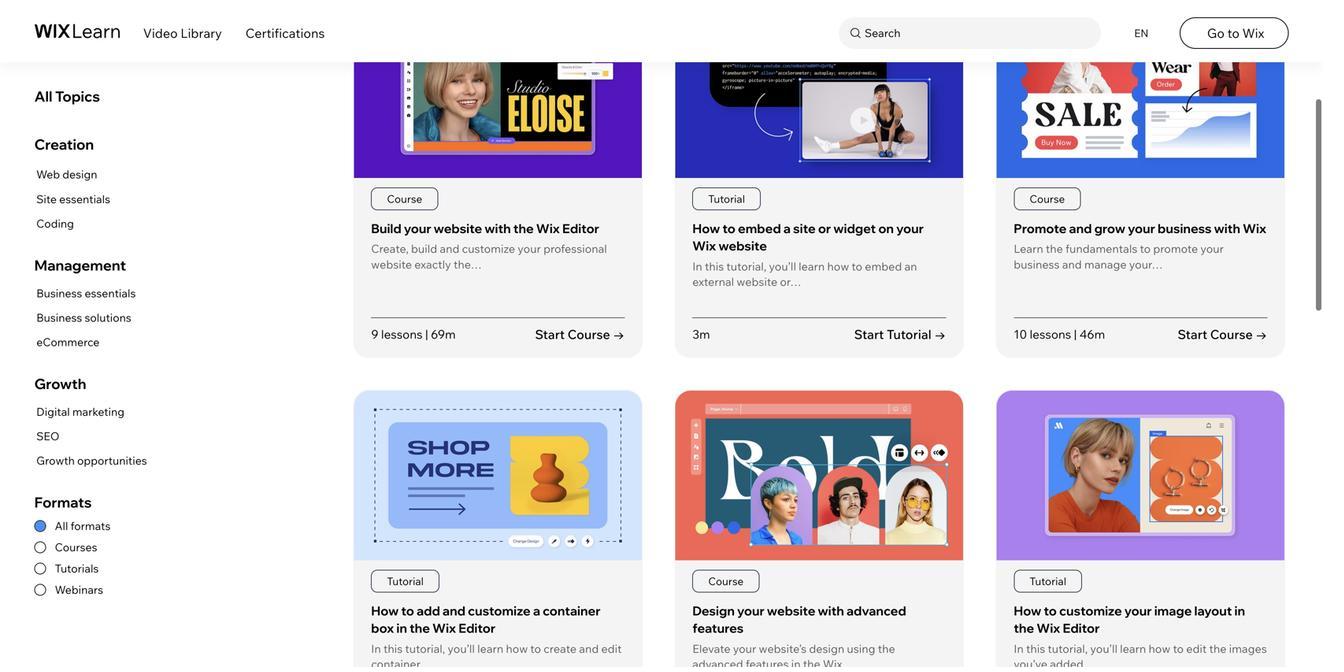 Task type: vqa. For each thing, say whether or not it's contained in the screenshot.
"Two Product Pages From An Online Streetwear Store With Buy Now And Order Buttons With A Graph That Shows Increasing Sales." image
yes



Task type: describe. For each thing, give the bounding box(es) containing it.
start course → for wix
[[535, 326, 625, 342]]

coding list item
[[34, 214, 110, 234]]

library
[[181, 25, 222, 41]]

to down widget
[[852, 259, 863, 273]]

creation
[[34, 135, 94, 153]]

menu bar containing video library
[[0, 0, 1324, 62]]

46m
[[1080, 327, 1106, 342]]

website up the…
[[434, 220, 482, 236]]

the inside build your website with the wix editor create, build and customize your professional website exactly the…
[[514, 220, 534, 236]]

1 horizontal spatial embed
[[865, 259, 902, 273]]

3m
[[693, 327, 710, 342]]

en
[[1135, 26, 1149, 40]]

webinars
[[55, 583, 103, 597]]

three small headshots with colorful backgrounds obscure a fancy title: "bold" image
[[676, 391, 964, 560]]

growth opportunities list item
[[34, 451, 147, 471]]

business essentials
[[36, 286, 136, 300]]

10 lessons | 46m
[[1014, 327, 1106, 342]]

you've
[[1014, 657, 1048, 667]]

design
[[693, 603, 735, 619]]

in inside how to embed a site or widget on your wix website in this tutorial, you'll learn how to embed an external website or…
[[693, 259, 703, 273]]

design your website with advanced features elevate your website's design using the advanced features in the wix…
[[693, 603, 907, 667]]

10
[[1014, 327, 1028, 342]]

wix inside menu bar
[[1243, 25, 1265, 41]]

start course → button for with
[[1178, 326, 1268, 343]]

your…
[[1130, 257, 1163, 271]]

editor inside how to customize your image layout in the wix editor in this tutorial, you'll learn how to edit the images you've added…
[[1063, 621, 1100, 636]]

design inside design your website with advanced features elevate your website's design using the advanced features in the wix…
[[809, 642, 845, 656]]

all for all formats
[[55, 519, 68, 533]]

create,
[[371, 242, 409, 256]]

how to add and customize a container box in the wix editor link
[[371, 603, 601, 636]]

or…
[[780, 275, 802, 289]]

0 vertical spatial business
[[1158, 220, 1212, 236]]

growth opportunities button
[[34, 451, 147, 471]]

you'll inside how to customize your image layout in the wix editor in this tutorial, you'll learn how to edit the images you've added…
[[1091, 642, 1118, 656]]

elevate
[[693, 642, 731, 656]]

tutorial for how to customize your image layout in the wix editor
[[1030, 575, 1067, 588]]

lessons for promote
[[1030, 327, 1072, 342]]

wix inside how to add and customize a container box in the wix editor in this tutorial, you'll learn how to create and edit container…
[[433, 621, 456, 636]]

certifications link
[[246, 25, 325, 41]]

two product pages from an online streetwear store with buy now and order buttons with a graph that shows increasing sales. image
[[997, 8, 1285, 178]]

added…
[[1050, 657, 1095, 667]]

start tutorial →
[[855, 326, 946, 342]]

this inside how to customize your image layout in the wix editor in this tutorial, you'll learn how to edit the images you've added…
[[1027, 642, 1046, 656]]

go to wix
[[1208, 25, 1265, 41]]

digital marketing button
[[34, 402, 147, 422]]

all topics button
[[34, 81, 333, 112]]

using
[[847, 642, 876, 656]]

your inside how to embed a site or widget on your wix website in this tutorial, you'll learn how to embed an external website or…
[[897, 220, 924, 236]]

all formats
[[55, 519, 111, 533]]

grow
[[1095, 220, 1126, 236]]

how to add and customize a container box in the wix editor image
[[354, 391, 642, 560]]

your right the grow
[[1128, 220, 1156, 236]]

in inside how to add and customize a container box in the wix editor in this tutorial, you'll learn how to create and edit container…
[[397, 621, 407, 636]]

how to embed a site or widget on your wix website in this tutorial, you'll learn how to embed an external website or…
[[693, 220, 924, 289]]

digital marketing
[[36, 405, 124, 419]]

promote and grow your business with wix link
[[1014, 220, 1267, 236]]

solutions
[[85, 311, 131, 325]]

start course → for with
[[1178, 326, 1268, 342]]

growth for growth
[[34, 375, 86, 393]]

site
[[793, 220, 816, 236]]

build
[[411, 242, 437, 256]]

course for build
[[387, 192, 423, 206]]

all topics
[[34, 87, 100, 105]]

coding button
[[34, 214, 110, 234]]

how inside how to customize your image layout in the wix editor in this tutorial, you'll learn how to edit the images you've added…
[[1149, 642, 1171, 656]]

0 horizontal spatial business
[[1014, 257, 1060, 271]]

how to customize your image layout in the wix editor link
[[1014, 603, 1246, 636]]

how to customize your image layout in the wix editor in this tutorial, you'll learn how to edit the images you've added…
[[1014, 603, 1267, 667]]

start for or
[[855, 326, 884, 342]]

topics
[[55, 87, 100, 105]]

design your website with advanced features list item
[[675, 390, 964, 667]]

build your website with the wix editor create, build and customize your professional website exactly the…
[[371, 220, 607, 271]]

list item containing how to embed a site or widget on your wix website
[[675, 8, 964, 358]]

go
[[1208, 25, 1225, 41]]

video library link
[[143, 25, 222, 41]]

opportunities
[[77, 454, 147, 468]]

tutorial for how to embed a site or widget on your wix website
[[709, 192, 745, 206]]

add
[[417, 603, 440, 619]]

web
[[36, 168, 60, 181]]

web design button
[[34, 165, 110, 185]]

start for wix
[[535, 326, 565, 342]]

tutorial, inside how to embed a site or widget on your wix website in this tutorial, you'll learn how to embed an external website or…
[[727, 259, 767, 273]]

with for the
[[485, 220, 511, 236]]

customize inside how to customize your image layout in the wix editor in this tutorial, you'll learn how to edit the images you've added…
[[1060, 603, 1122, 619]]

website's
[[759, 642, 807, 656]]

the…
[[454, 257, 482, 271]]

a inside how to embed a site or widget on your wix website in this tutorial, you'll learn how to embed an external website or…
[[784, 220, 791, 236]]

you'll inside how to add and customize a container box in the wix editor in this tutorial, you'll learn how to create and edit container…
[[448, 642, 475, 656]]

digital marketing list item
[[34, 402, 147, 422]]

video library
[[143, 25, 222, 41]]

professional
[[544, 242, 607, 256]]

web design list item
[[34, 165, 110, 185]]

ecommerce button
[[34, 333, 136, 352]]

business essentials button
[[34, 283, 136, 303]]

container…
[[371, 657, 431, 667]]

on
[[879, 220, 894, 236]]

site essentials button
[[34, 189, 110, 209]]

learn
[[1014, 242, 1044, 256]]

essentials for business essentials
[[85, 286, 136, 300]]

external
[[693, 275, 734, 289]]

customize inside how to add and customize a container box in the wix editor in this tutorial, you'll learn how to create and edit container…
[[468, 603, 531, 619]]

and down the fundamentals
[[1063, 257, 1082, 271]]

wix inside build your website with the wix editor create, build and customize your professional website exactly the…
[[536, 220, 560, 236]]

build your website with the wix editor link
[[371, 220, 600, 236]]

promote and grow your business with wix learn the fundamentals to promote your business and manage your…
[[1014, 220, 1267, 271]]

business for business essentials
[[36, 286, 82, 300]]

create
[[544, 642, 577, 656]]

seo button
[[34, 427, 147, 446]]

website down create,
[[371, 257, 412, 271]]

ecommerce list item
[[34, 333, 136, 352]]

editor inside build your website with the wix editor create, build and customize your professional website exactly the…
[[563, 220, 600, 236]]

digital
[[36, 405, 70, 419]]



Task type: locate. For each thing, give the bounding box(es) containing it.
or
[[818, 220, 831, 236]]

your right the elevate
[[733, 642, 757, 656]]

with inside build your website with the wix editor create, build and customize your professional website exactly the…
[[485, 220, 511, 236]]

coding
[[36, 217, 74, 230]]

1 horizontal spatial in
[[693, 259, 703, 273]]

and
[[1069, 220, 1092, 236], [440, 242, 460, 256], [1063, 257, 1082, 271], [443, 603, 466, 619], [579, 642, 599, 656]]

build your website with the wix editor image
[[354, 8, 642, 178]]

2 horizontal spatial in
[[1014, 642, 1024, 656]]

1 start course → from the left
[[535, 326, 625, 342]]

learn inside how to add and customize a container box in the wix editor in this tutorial, you'll learn how to create and edit container…
[[478, 642, 504, 656]]

certifications
[[246, 25, 325, 41]]

0 vertical spatial design
[[62, 168, 97, 181]]

and inside build your website with the wix editor create, build and customize your professional website exactly the…
[[440, 242, 460, 256]]

how for how to customize your image layout in the wix editor
[[1014, 603, 1042, 619]]

2 horizontal spatial start
[[1178, 326, 1208, 342]]

tutorial, up external
[[727, 259, 767, 273]]

in up you've on the bottom of the page
[[1014, 642, 1024, 656]]

seo
[[36, 429, 59, 443]]

features
[[693, 621, 744, 636], [746, 657, 789, 667]]

list
[[353, 8, 1289, 667], [34, 165, 110, 234], [34, 283, 136, 352], [34, 402, 147, 471]]

0 horizontal spatial learn
[[478, 642, 504, 656]]

9
[[371, 327, 379, 342]]

1 horizontal spatial with
[[818, 603, 844, 619]]

widget
[[834, 220, 876, 236]]

in right box
[[397, 621, 407, 636]]

→
[[613, 326, 625, 342], [935, 326, 946, 342], [1256, 326, 1268, 342]]

0 horizontal spatial how
[[371, 603, 399, 619]]

how
[[828, 259, 850, 273], [506, 642, 528, 656], [1149, 642, 1171, 656]]

1 horizontal spatial |
[[1074, 327, 1077, 342]]

edit right create
[[602, 642, 622, 656]]

in
[[1235, 603, 1246, 619], [397, 621, 407, 636], [792, 657, 801, 667]]

0 vertical spatial all
[[34, 87, 52, 105]]

embed left site
[[738, 220, 781, 236]]

to inside menu bar
[[1228, 25, 1240, 41]]

a left site
[[784, 220, 791, 236]]

essentials inside list item
[[85, 286, 136, 300]]

and right add
[[443, 603, 466, 619]]

9 lessons | 69m
[[371, 327, 456, 342]]

3 start from the left
[[1178, 326, 1208, 342]]

start tutorial → button
[[855, 326, 946, 343]]

2 horizontal spatial you'll
[[1091, 642, 1118, 656]]

1 | from the left
[[425, 327, 428, 342]]

management
[[34, 256, 126, 274]]

2 horizontal spatial editor
[[1063, 621, 1100, 636]]

how to customize your image layout in the wix editor list item
[[996, 390, 1286, 667]]

how for how to embed a site or widget on your wix website
[[693, 220, 720, 236]]

1 horizontal spatial →
[[935, 326, 946, 342]]

in inside how to customize your image layout in the wix editor in this tutorial, you'll learn how to edit the images you've added…
[[1235, 603, 1246, 619]]

business for business solutions
[[36, 311, 82, 325]]

formats
[[34, 493, 92, 511]]

to left create
[[531, 642, 541, 656]]

start course → button for wix
[[535, 326, 625, 343]]

how down the 'image'
[[1149, 642, 1171, 656]]

1 horizontal spatial edit
[[1187, 642, 1207, 656]]

growth up digital
[[34, 375, 86, 393]]

manage
[[1085, 257, 1127, 271]]

0 horizontal spatial advanced
[[693, 657, 744, 667]]

1 vertical spatial advanced
[[693, 657, 744, 667]]

this up you've on the bottom of the page
[[1027, 642, 1046, 656]]

1 horizontal spatial design
[[809, 642, 845, 656]]

to up you've on the bottom of the page
[[1044, 603, 1057, 619]]

courses
[[55, 541, 97, 554]]

tutorial, inside how to customize your image layout in the wix editor in this tutorial, you'll learn how to edit the images you've added…
[[1048, 642, 1088, 656]]

lessons
[[381, 327, 423, 342], [1030, 327, 1072, 342]]

0 vertical spatial embed
[[738, 220, 781, 236]]

1 vertical spatial all
[[55, 519, 68, 533]]

0 horizontal spatial →
[[613, 326, 625, 342]]

2 horizontal spatial how
[[1014, 603, 1042, 619]]

your left the 'image'
[[1125, 603, 1152, 619]]

0 horizontal spatial |
[[425, 327, 428, 342]]

→ for promote and grow your business with wix
[[1256, 326, 1268, 342]]

business up the promote
[[1158, 220, 1212, 236]]

1 horizontal spatial this
[[705, 259, 724, 273]]

→ for build your website with the wix editor
[[613, 326, 625, 342]]

wix inside how to customize your image layout in the wix editor in this tutorial, you'll learn how to edit the images you've added…
[[1037, 621, 1061, 636]]

2 lessons from the left
[[1030, 327, 1072, 342]]

edit inside how to add and customize a container box in the wix editor in this tutorial, you'll learn how to create and edit container…
[[602, 642, 622, 656]]

design up site essentials
[[62, 168, 97, 181]]

design inside button
[[62, 168, 97, 181]]

web design
[[36, 168, 97, 181]]

video
[[143, 25, 178, 41]]

1 horizontal spatial a
[[784, 220, 791, 236]]

0 vertical spatial advanced
[[847, 603, 907, 619]]

edit inside how to customize your image layout in the wix editor in this tutorial, you'll learn how to edit the images you've added…
[[1187, 642, 1207, 656]]

growth opportunities
[[36, 454, 147, 468]]

how to embed a site or widget on your wix website link
[[693, 220, 924, 254]]

1 start course → button from the left
[[535, 326, 625, 343]]

1 vertical spatial embed
[[865, 259, 902, 273]]

design your website with advanced features link
[[693, 603, 907, 636]]

0 horizontal spatial in
[[371, 642, 381, 656]]

0 vertical spatial business
[[36, 286, 82, 300]]

to down the 'image'
[[1173, 642, 1184, 656]]

growth inside growth opportunities button
[[36, 454, 75, 468]]

2 start course → button from the left
[[1178, 326, 1268, 343]]

2 → from the left
[[935, 326, 946, 342]]

your right the "on"
[[897, 220, 924, 236]]

business up business solutions
[[36, 286, 82, 300]]

all for all topics
[[34, 87, 52, 105]]

0 horizontal spatial start course → button
[[535, 326, 625, 343]]

learn inside how to customize your image layout in the wix editor in this tutorial, you'll learn how to edit the images you've added…
[[1120, 642, 1147, 656]]

1 horizontal spatial start
[[855, 326, 884, 342]]

0 horizontal spatial start
[[535, 326, 565, 342]]

in inside how to customize your image layout in the wix editor in this tutorial, you'll learn how to edit the images you've added…
[[1014, 642, 1024, 656]]

0 horizontal spatial a
[[533, 603, 540, 619]]

to inside 'promote and grow your business with wix learn the fundamentals to promote your business and manage your…'
[[1140, 242, 1151, 256]]

with
[[485, 220, 511, 236], [1215, 220, 1241, 236], [818, 603, 844, 619]]

2 start course → from the left
[[1178, 326, 1268, 342]]

essentials up solutions
[[85, 286, 136, 300]]

business essentials list item
[[34, 283, 136, 303]]

2 horizontal spatial →
[[1256, 326, 1268, 342]]

business solutions button
[[34, 308, 136, 328]]

1 horizontal spatial editor
[[563, 220, 600, 236]]

advanced down the elevate
[[693, 657, 744, 667]]

0 vertical spatial essentials
[[59, 192, 110, 206]]

promote
[[1014, 220, 1067, 236]]

how inside how to add and customize a container box in the wix editor in this tutorial, you'll learn how to create and edit container…
[[371, 603, 399, 619]]

start
[[535, 326, 565, 342], [855, 326, 884, 342], [1178, 326, 1208, 342]]

0 horizontal spatial you'll
[[448, 642, 475, 656]]

customize down build your website with the wix editor link on the left top of the page
[[462, 242, 515, 256]]

editor inside how to add and customize a container box in the wix editor in this tutorial, you'll learn how to create and edit container…
[[459, 621, 496, 636]]

0 horizontal spatial embed
[[738, 220, 781, 236]]

you'll down how to add and customize a container box in the wix editor link
[[448, 642, 475, 656]]

this up external
[[705, 259, 724, 273]]

essentials down web design button
[[59, 192, 110, 206]]

all down formats
[[55, 519, 68, 533]]

1 horizontal spatial you'll
[[769, 259, 797, 273]]

features down design
[[693, 621, 744, 636]]

fundamentals
[[1066, 242, 1138, 256]]

3 list item from the left
[[996, 8, 1286, 358]]

0 horizontal spatial all
[[34, 87, 52, 105]]

your inside how to customize your image layout in the wix editor in this tutorial, you'll learn how to edit the images you've added…
[[1125, 603, 1152, 619]]

start course → button
[[535, 326, 625, 343], [1178, 326, 1268, 343]]

how inside how to add and customize a container box in the wix editor in this tutorial, you'll learn how to create and edit container…
[[506, 642, 528, 656]]

2 horizontal spatial this
[[1027, 642, 1046, 656]]

list item containing build your website with the wix editor
[[353, 8, 643, 358]]

the inside 'promote and grow your business with wix learn the fundamentals to promote your business and manage your…'
[[1046, 242, 1063, 256]]

learn inside how to embed a site or widget on your wix website in this tutorial, you'll learn how to embed an external website or…
[[799, 259, 825, 273]]

1 → from the left
[[613, 326, 625, 342]]

how up box
[[371, 603, 399, 619]]

1 horizontal spatial lessons
[[1030, 327, 1072, 342]]

tutorial inside "how to add and customize a container box in the wix editor" list item
[[387, 575, 424, 588]]

1 vertical spatial in
[[397, 621, 407, 636]]

to left add
[[401, 603, 414, 619]]

how down how to add and customize a container box in the wix editor link
[[506, 642, 528, 656]]

course for promote
[[1030, 192, 1065, 206]]

website up website's
[[767, 603, 816, 619]]

tutorials
[[55, 562, 99, 576]]

promote
[[1154, 242, 1199, 256]]

essentials for site essentials
[[59, 192, 110, 206]]

editor
[[563, 220, 600, 236], [459, 621, 496, 636], [1063, 621, 1100, 636]]

0 horizontal spatial start course →
[[535, 326, 625, 342]]

0 horizontal spatial design
[[62, 168, 97, 181]]

list item
[[353, 8, 643, 358], [675, 8, 964, 358], [996, 8, 1286, 358]]

1 horizontal spatial how
[[828, 259, 850, 273]]

2 business from the top
[[36, 311, 82, 325]]

to
[[1228, 25, 1240, 41], [723, 220, 736, 236], [1140, 242, 1151, 256], [852, 259, 863, 273], [401, 603, 414, 619], [1044, 603, 1057, 619], [531, 642, 541, 656], [1173, 642, 1184, 656]]

features down website's
[[746, 657, 789, 667]]

0 horizontal spatial lessons
[[381, 327, 423, 342]]

0 vertical spatial features
[[693, 621, 744, 636]]

| for and
[[1074, 327, 1077, 342]]

this up container…
[[384, 642, 403, 656]]

your right design
[[737, 603, 765, 619]]

| left 46m
[[1074, 327, 1077, 342]]

list for growth
[[34, 402, 147, 471]]

all left topics
[[34, 87, 52, 105]]

customize right add
[[468, 603, 531, 619]]

1 vertical spatial business
[[1014, 257, 1060, 271]]

in inside how to add and customize a container box in the wix editor in this tutorial, you'll learn how to create and edit container…
[[371, 642, 381, 656]]

0 horizontal spatial in
[[397, 621, 407, 636]]

website inside design your website with advanced features elevate your website's design using the advanced features in the wix…
[[767, 603, 816, 619]]

formats
[[71, 519, 111, 533]]

images
[[1230, 642, 1267, 656]]

your right the promote
[[1201, 242, 1224, 256]]

learn down how to customize your image layout in the wix editor "link"
[[1120, 642, 1147, 656]]

1 horizontal spatial start course →
[[1178, 326, 1268, 342]]

build
[[371, 220, 402, 236]]

business solutions
[[36, 311, 131, 325]]

growth for growth opportunities
[[36, 454, 75, 468]]

a inside how to add and customize a container box in the wix editor in this tutorial, you'll learn how to create and edit container…
[[533, 603, 540, 619]]

3 → from the left
[[1256, 326, 1268, 342]]

filters navigation
[[34, 81, 333, 597]]

and up the fundamentals
[[1069, 220, 1092, 236]]

exactly
[[415, 257, 451, 271]]

0 horizontal spatial with
[[485, 220, 511, 236]]

a
[[784, 220, 791, 236], [533, 603, 540, 619]]

1 horizontal spatial how
[[693, 220, 720, 236]]

essentials inside list item
[[59, 192, 110, 206]]

in down box
[[371, 642, 381, 656]]

image
[[1155, 603, 1192, 619]]

list for management
[[34, 283, 136, 352]]

→ for how to embed a site or widget on your wix website
[[935, 326, 946, 342]]

to right the go
[[1228, 25, 1240, 41]]

tutorial for how to add and customize a container box in the wix editor
[[387, 575, 424, 588]]

2 horizontal spatial list item
[[996, 8, 1286, 358]]

0 horizontal spatial this
[[384, 642, 403, 656]]

1 vertical spatial essentials
[[85, 286, 136, 300]]

site
[[36, 192, 57, 206]]

all inside formats group
[[55, 519, 68, 533]]

1 vertical spatial design
[[809, 642, 845, 656]]

1 list item from the left
[[353, 8, 643, 358]]

how to add and customize a container box in the wix editor list item
[[353, 390, 643, 667]]

business inside button
[[36, 311, 82, 325]]

in inside design your website with advanced features elevate your website's design using the advanced features in the wix…
[[792, 657, 801, 667]]

design
[[62, 168, 97, 181], [809, 642, 845, 656]]

list containing business essentials
[[34, 283, 136, 352]]

en button
[[1125, 17, 1156, 49]]

course inside the design your website with advanced features list item
[[709, 575, 744, 588]]

marketing
[[72, 405, 124, 419]]

1 business from the top
[[36, 286, 82, 300]]

2 horizontal spatial in
[[1235, 603, 1246, 619]]

1 horizontal spatial all
[[55, 519, 68, 533]]

how up you've on the bottom of the page
[[1014, 603, 1042, 619]]

with inside design your website with advanced features elevate your website's design using the advanced features in the wix…
[[818, 603, 844, 619]]

layout
[[1195, 603, 1233, 619]]

2 vertical spatial in
[[792, 657, 801, 667]]

business down learn
[[1014, 257, 1060, 271]]

2 list item from the left
[[675, 8, 964, 358]]

all
[[34, 87, 52, 105], [55, 519, 68, 533]]

list containing build your website with the wix editor
[[353, 8, 1289, 667]]

customize
[[462, 242, 515, 256], [468, 603, 531, 619], [1060, 603, 1122, 619]]

2 start from the left
[[855, 326, 884, 342]]

0 horizontal spatial edit
[[602, 642, 622, 656]]

site essentials list item
[[34, 189, 110, 209]]

lessons right 10
[[1030, 327, 1072, 342]]

1 start from the left
[[535, 326, 565, 342]]

how up external
[[693, 220, 720, 236]]

0 horizontal spatial how
[[506, 642, 528, 656]]

an
[[905, 259, 918, 273]]

box
[[371, 621, 394, 636]]

a left container
[[533, 603, 540, 619]]

you'll up or…
[[769, 259, 797, 273]]

1 vertical spatial a
[[533, 603, 540, 619]]

your up build
[[404, 220, 432, 236]]

seo list item
[[34, 427, 147, 446]]

your left professional
[[518, 242, 541, 256]]

in down website's
[[792, 657, 801, 667]]

1 horizontal spatial start course → button
[[1178, 326, 1268, 343]]

2 horizontal spatial with
[[1215, 220, 1241, 236]]

1 horizontal spatial learn
[[799, 259, 825, 273]]

how to add and customize a container box in the wix editor in this tutorial, you'll learn how to create and edit container…
[[371, 603, 622, 667]]

and up exactly
[[440, 242, 460, 256]]

0 horizontal spatial list item
[[353, 8, 643, 358]]

0 horizontal spatial tutorial,
[[405, 642, 445, 656]]

embed
[[738, 220, 781, 236], [865, 259, 902, 273]]

website up external
[[719, 238, 767, 254]]

tutorial, inside how to add and customize a container box in the wix editor in this tutorial, you'll learn how to create and edit container…
[[405, 642, 445, 656]]

wix…
[[823, 657, 854, 667]]

this inside how to add and customize a container box in the wix editor in this tutorial, you'll learn how to create and edit container…
[[384, 642, 403, 656]]

your
[[404, 220, 432, 236], [897, 220, 924, 236], [1128, 220, 1156, 236], [518, 242, 541, 256], [1201, 242, 1224, 256], [737, 603, 765, 619], [1125, 603, 1152, 619], [733, 642, 757, 656]]

0 horizontal spatial editor
[[459, 621, 496, 636]]

lessons for build
[[381, 327, 423, 342]]

with for advanced
[[818, 603, 844, 619]]

this
[[705, 259, 724, 273], [384, 642, 403, 656], [1027, 642, 1046, 656]]

in
[[693, 259, 703, 273], [371, 642, 381, 656], [1014, 642, 1024, 656]]

| left 69m
[[425, 327, 428, 342]]

how inside how to embed a site or widget on your wix website in this tutorial, you'll learn how to embed an external website or…
[[693, 220, 720, 236]]

customize inside build your website with the wix editor create, build and customize your professional website exactly the…
[[462, 242, 515, 256]]

1 edit from the left
[[602, 642, 622, 656]]

learn down how to add and customize a container box in the wix editor link
[[478, 642, 504, 656]]

1 horizontal spatial in
[[792, 657, 801, 667]]

0 vertical spatial growth
[[34, 375, 86, 393]]

1 horizontal spatial tutorial,
[[727, 259, 767, 273]]

design up wix…
[[809, 642, 845, 656]]

menu bar
[[0, 0, 1324, 62]]

and right create
[[579, 642, 599, 656]]

advanced up using
[[847, 603, 907, 619]]

embed left an
[[865, 259, 902, 273]]

essentials
[[59, 192, 110, 206], [85, 286, 136, 300]]

how inside how to embed a site or widget on your wix website in this tutorial, you'll learn how to embed an external website or…
[[828, 259, 850, 273]]

in up external
[[693, 259, 703, 273]]

how inside how to customize your image layout in the wix editor in this tutorial, you'll learn how to edit the images you've added…
[[1014, 603, 1042, 619]]

in right layout
[[1235, 603, 1246, 619]]

with inside 'promote and grow your business with wix learn the fundamentals to promote your business and manage your…'
[[1215, 220, 1241, 236]]

to up your…
[[1140, 242, 1151, 256]]

1 vertical spatial business
[[36, 311, 82, 325]]

business
[[1158, 220, 1212, 236], [1014, 257, 1060, 271]]

you'll inside how to embed a site or widget on your wix website in this tutorial, you'll learn how to embed an external website or…
[[769, 259, 797, 273]]

the
[[514, 220, 534, 236], [1046, 242, 1063, 256], [410, 621, 430, 636], [1014, 621, 1035, 636], [878, 642, 896, 656], [1210, 642, 1227, 656], [803, 657, 821, 667]]

list for creation
[[34, 165, 110, 234]]

formats group
[[34, 493, 333, 597]]

growth down 'seo'
[[36, 454, 75, 468]]

wix inside how to embed a site or widget on your wix website in this tutorial, you'll learn how to embed an external website or…
[[693, 238, 716, 254]]

this inside how to embed a site or widget on your wix website in this tutorial, you'll learn how to embed an external website or…
[[705, 259, 724, 273]]

wix inside 'promote and grow your business with wix learn the fundamentals to promote your business and manage your…'
[[1243, 220, 1267, 236]]

Search text field
[[861, 23, 1097, 43]]

tutorial, up added…
[[1048, 642, 1088, 656]]

list containing digital marketing
[[34, 402, 147, 471]]

go to wix link
[[1180, 17, 1289, 49]]

| for your
[[425, 327, 428, 342]]

2 horizontal spatial learn
[[1120, 642, 1147, 656]]

how to customize your image layout in the wix editor image
[[997, 391, 1285, 560]]

2 edit from the left
[[1187, 642, 1207, 656]]

list item containing promote and grow your business with wix
[[996, 8, 1286, 358]]

1 vertical spatial growth
[[36, 454, 75, 468]]

1 horizontal spatial business
[[1158, 220, 1212, 236]]

how for how to add and customize a container box in the wix editor
[[371, 603, 399, 619]]

1 lessons from the left
[[381, 327, 423, 342]]

you'll up added…
[[1091, 642, 1118, 656]]

how to embed a site or widget on your wix website image
[[676, 8, 964, 178]]

start for with
[[1178, 326, 1208, 342]]

2 horizontal spatial how
[[1149, 642, 1171, 656]]

list containing web design
[[34, 165, 110, 234]]

site essentials
[[36, 192, 110, 206]]

tutorial inside how to customize your image layout in the wix editor list item
[[1030, 575, 1067, 588]]

2 | from the left
[[1074, 327, 1077, 342]]

1 horizontal spatial features
[[746, 657, 789, 667]]

advanced
[[847, 603, 907, 619], [693, 657, 744, 667]]

2 horizontal spatial tutorial,
[[1048, 642, 1088, 656]]

business up ecommerce
[[36, 311, 82, 325]]

container
[[543, 603, 601, 619]]

0 horizontal spatial features
[[693, 621, 744, 636]]

website left or…
[[737, 275, 778, 289]]

1 vertical spatial features
[[746, 657, 789, 667]]

0 vertical spatial a
[[784, 220, 791, 236]]

business solutions list item
[[34, 308, 136, 328]]

customize up added…
[[1060, 603, 1122, 619]]

how
[[693, 220, 720, 236], [371, 603, 399, 619], [1014, 603, 1042, 619]]

business inside button
[[36, 286, 82, 300]]

0 vertical spatial in
[[1235, 603, 1246, 619]]

1 horizontal spatial advanced
[[847, 603, 907, 619]]

ecommerce
[[36, 335, 100, 349]]

all inside button
[[34, 87, 52, 105]]

tutorial inside button
[[887, 326, 932, 342]]

course
[[387, 192, 423, 206], [1030, 192, 1065, 206], [568, 326, 610, 342], [1211, 326, 1253, 342], [709, 575, 744, 588]]

edit down layout
[[1187, 642, 1207, 656]]

tutorial, up container…
[[405, 642, 445, 656]]

1 horizontal spatial list item
[[675, 8, 964, 358]]

start course →
[[535, 326, 625, 342], [1178, 326, 1268, 342]]

lessons right 9
[[381, 327, 423, 342]]

the inside how to add and customize a container box in the wix editor in this tutorial, you'll learn how to create and edit container…
[[410, 621, 430, 636]]

learn up or…
[[799, 259, 825, 273]]

how down 'or'
[[828, 259, 850, 273]]

69m
[[431, 327, 456, 342]]

course for design
[[709, 575, 744, 588]]

to up external
[[723, 220, 736, 236]]



